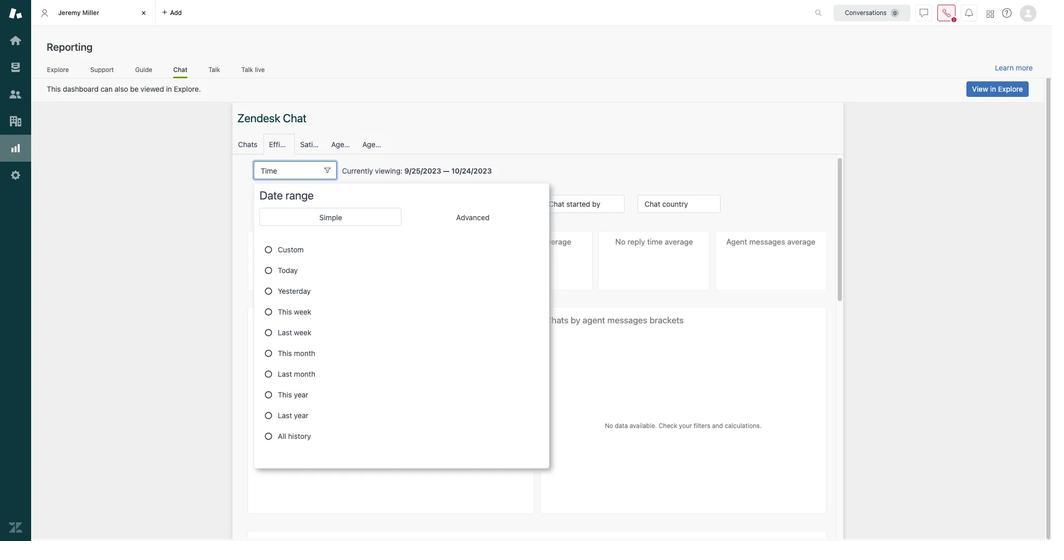 Task type: describe. For each thing, give the bounding box(es) containing it.
talk link
[[208, 66, 220, 77]]

view
[[972, 85, 988, 93]]

support
[[90, 66, 114, 73]]

learn more
[[995, 63, 1033, 72]]

button displays agent's chat status as invisible. image
[[920, 9, 928, 17]]

conversations
[[845, 9, 887, 16]]

chat
[[173, 66, 187, 73]]

view in explore
[[972, 85, 1023, 93]]

chat link
[[173, 66, 187, 78]]

jeremy miller
[[58, 9, 99, 16]]

live
[[255, 66, 265, 73]]

close image
[[139, 8, 149, 18]]

in inside button
[[990, 85, 996, 93]]

get help image
[[1002, 8, 1012, 18]]

more
[[1016, 63, 1033, 72]]

this dashboard can also be viewed in explore.
[[47, 85, 201, 93]]

talk live
[[241, 66, 265, 73]]

add
[[170, 9, 182, 16]]

explore inside the view in explore button
[[998, 85, 1023, 93]]

view in explore button
[[966, 81, 1029, 97]]

miller
[[82, 9, 99, 16]]

main element
[[0, 0, 31, 542]]

get started image
[[9, 34, 22, 47]]

talk live link
[[241, 66, 265, 77]]

1 in from the left
[[166, 85, 172, 93]]

views image
[[9, 61, 22, 74]]

reporting image
[[9, 142, 22, 155]]

talk for talk
[[208, 66, 220, 73]]

reporting
[[47, 41, 93, 53]]

organizations image
[[9, 115, 22, 128]]



Task type: vqa. For each thing, say whether or not it's contained in the screenshot.
Beyond Imagination to the top
no



Task type: locate. For each thing, give the bounding box(es) containing it.
customers image
[[9, 88, 22, 101]]

explore inside explore link
[[47, 66, 69, 73]]

explore down learn more link
[[998, 85, 1023, 93]]

jeremy
[[58, 9, 81, 16]]

explore link
[[47, 66, 69, 77]]

zendesk support image
[[9, 7, 22, 20]]

can
[[100, 85, 113, 93]]

viewed
[[141, 85, 164, 93]]

dashboard
[[63, 85, 99, 93]]

support link
[[90, 66, 114, 77]]

in right viewed
[[166, 85, 172, 93]]

guide
[[135, 66, 152, 73]]

in right view
[[990, 85, 996, 93]]

talk right chat
[[208, 66, 220, 73]]

talk left live
[[241, 66, 253, 73]]

in
[[166, 85, 172, 93], [990, 85, 996, 93]]

explore up this at the left of the page
[[47, 66, 69, 73]]

1 horizontal spatial talk
[[241, 66, 253, 73]]

explore.
[[174, 85, 201, 93]]

jeremy miller tab
[[31, 0, 156, 26]]

talk for talk live
[[241, 66, 253, 73]]

1 talk from the left
[[208, 66, 220, 73]]

2 in from the left
[[990, 85, 996, 93]]

this
[[47, 85, 61, 93]]

notifications image
[[965, 9, 973, 17]]

be
[[130, 85, 139, 93]]

0 horizontal spatial explore
[[47, 66, 69, 73]]

0 horizontal spatial in
[[166, 85, 172, 93]]

tabs tab list
[[31, 0, 804, 26]]

also
[[115, 85, 128, 93]]

admin image
[[9, 169, 22, 182]]

1 vertical spatial explore
[[998, 85, 1023, 93]]

learn more link
[[995, 63, 1033, 73]]

add button
[[156, 0, 188, 25]]

talk
[[208, 66, 220, 73], [241, 66, 253, 73]]

explore
[[47, 66, 69, 73], [998, 85, 1023, 93]]

1 horizontal spatial in
[[990, 85, 996, 93]]

0 horizontal spatial talk
[[208, 66, 220, 73]]

1 horizontal spatial explore
[[998, 85, 1023, 93]]

2 talk from the left
[[241, 66, 253, 73]]

zendesk image
[[9, 521, 22, 535]]

0 vertical spatial explore
[[47, 66, 69, 73]]

zendesk products image
[[987, 10, 994, 17]]

learn
[[995, 63, 1014, 72]]

conversations button
[[834, 4, 910, 21]]

guide link
[[135, 66, 153, 77]]



